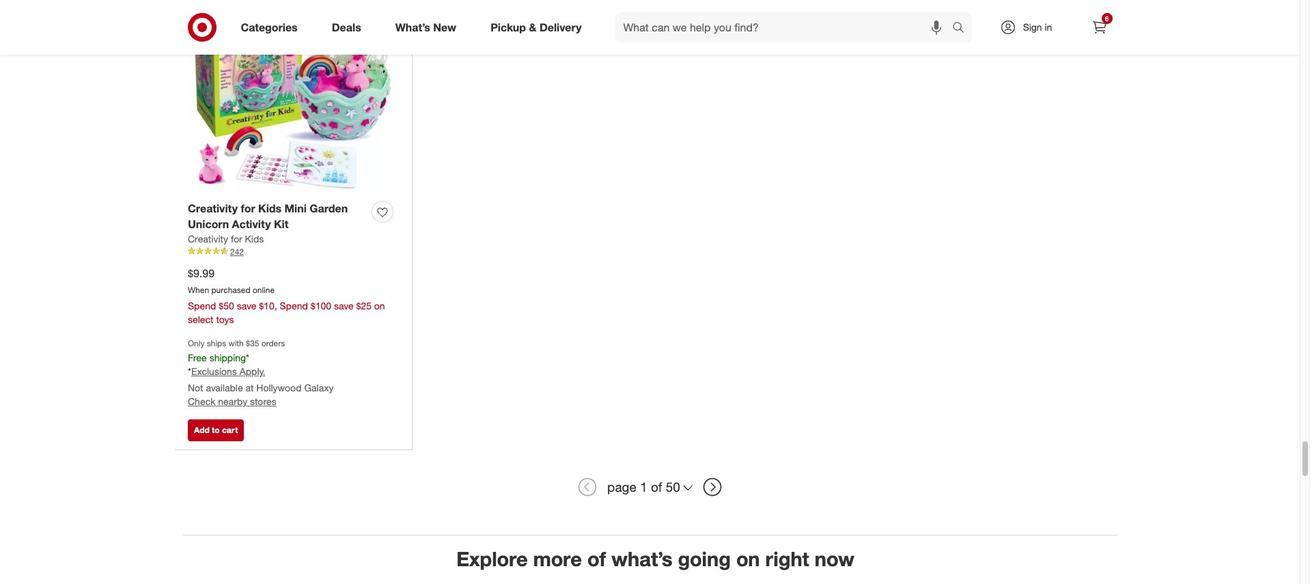 Task type: vqa. For each thing, say whether or not it's contained in the screenshot.
target circle logo
no



Task type: locate. For each thing, give the bounding box(es) containing it.
apply.
[[240, 366, 265, 377]]

* down $35
[[246, 352, 249, 363]]

0 horizontal spatial of
[[588, 547, 606, 571]]

kids
[[258, 202, 282, 215], [245, 233, 264, 244]]

creativity for kids mini garden unicorn activity kit image
[[188, 0, 398, 193], [188, 0, 398, 193]]

unicorn
[[188, 217, 229, 231]]

2 creativity from the top
[[188, 233, 228, 244]]

on left right
[[737, 547, 760, 571]]

available
[[206, 382, 243, 394]]

spend up select at the bottom left of page
[[188, 300, 216, 312]]

for up activity
[[241, 202, 255, 215]]

1 vertical spatial on
[[737, 547, 760, 571]]

save right $50
[[237, 300, 257, 312]]

search
[[946, 22, 979, 35]]

* down free
[[188, 366, 191, 377]]

of right "1"
[[651, 479, 663, 495]]

save left $25
[[334, 300, 354, 312]]

online
[[253, 285, 275, 295]]

1 horizontal spatial save
[[334, 300, 354, 312]]

only ships with $35 orders free shipping * * exclusions apply. not available at hollywood galaxy check nearby stores
[[188, 339, 334, 408]]

$50
[[219, 300, 234, 312]]

creativity for kids mini garden unicorn activity kit
[[188, 202, 348, 231]]

exclusions apply. button
[[191, 365, 265, 379]]

1 creativity from the top
[[188, 202, 238, 215]]

$100
[[311, 300, 332, 312]]

pickup & delivery
[[491, 20, 582, 34]]

1 horizontal spatial spend
[[280, 300, 308, 312]]

1 vertical spatial of
[[588, 547, 606, 571]]

check
[[188, 396, 216, 408]]

$9.99
[[188, 266, 215, 280]]

creativity for kids mini garden unicorn activity kit link
[[188, 201, 366, 232]]

not
[[188, 382, 203, 394]]

explore
[[457, 547, 528, 571]]

what's new link
[[384, 12, 474, 42]]

6
[[1106, 14, 1109, 23]]

0 horizontal spatial spend
[[188, 300, 216, 312]]

for for creativity for kids mini garden unicorn activity kit
[[241, 202, 255, 215]]

of right more
[[588, 547, 606, 571]]

creativity inside creativity for kids mini garden unicorn activity kit
[[188, 202, 238, 215]]

pickup & delivery link
[[479, 12, 599, 42]]

to
[[212, 425, 220, 435]]

for
[[241, 202, 255, 215], [231, 233, 242, 244]]

deals
[[332, 20, 361, 34]]

What can we help you find? suggestions appear below search field
[[615, 12, 956, 42]]

categories link
[[229, 12, 315, 42]]

for for creativity for kids
[[231, 233, 242, 244]]

new
[[434, 20, 457, 34]]

with
[[229, 339, 244, 349]]

of for 1
[[651, 479, 663, 495]]

of
[[651, 479, 663, 495], [588, 547, 606, 571]]

0 vertical spatial kids
[[258, 202, 282, 215]]

kids up kit
[[258, 202, 282, 215]]

hollywood
[[257, 382, 302, 394]]

of for more
[[588, 547, 606, 571]]

explore more of what's going on right now
[[457, 547, 855, 571]]

nearby
[[218, 396, 248, 408]]

more
[[534, 547, 582, 571]]

page 1 of 50 button
[[602, 472, 699, 502]]

0 vertical spatial for
[[241, 202, 255, 215]]

0 vertical spatial creativity
[[188, 202, 238, 215]]

creativity up the unicorn
[[188, 202, 238, 215]]

on
[[374, 300, 385, 312], [737, 547, 760, 571]]

on right $25
[[374, 300, 385, 312]]

spend
[[188, 300, 216, 312], [280, 300, 308, 312]]

kids inside creativity for kids mini garden unicorn activity kit
[[258, 202, 282, 215]]

*
[[246, 352, 249, 363], [188, 366, 191, 377]]

of inside dropdown button
[[651, 479, 663, 495]]

creativity
[[188, 202, 238, 215], [188, 233, 228, 244]]

search button
[[946, 12, 979, 45]]

what's
[[396, 20, 431, 34]]

add to cart
[[194, 425, 238, 435]]

mini
[[285, 202, 307, 215]]

spend right the $10, in the bottom of the page
[[280, 300, 308, 312]]

242
[[230, 246, 244, 257]]

kids for creativity for kids
[[245, 233, 264, 244]]

1 vertical spatial for
[[231, 233, 242, 244]]

select
[[188, 314, 214, 326]]

0 horizontal spatial on
[[374, 300, 385, 312]]

0 horizontal spatial *
[[188, 366, 191, 377]]

1 vertical spatial creativity
[[188, 233, 228, 244]]

1 vertical spatial kids
[[245, 233, 264, 244]]

1 horizontal spatial *
[[246, 352, 249, 363]]

deals link
[[320, 12, 378, 42]]

0 vertical spatial on
[[374, 300, 385, 312]]

0 vertical spatial of
[[651, 479, 663, 495]]

0 horizontal spatial save
[[237, 300, 257, 312]]

for up 242
[[231, 233, 242, 244]]

1
[[641, 479, 648, 495]]

1 vertical spatial *
[[188, 366, 191, 377]]

going
[[678, 547, 731, 571]]

stores
[[250, 396, 277, 408]]

exclusions
[[191, 366, 237, 377]]

save
[[237, 300, 257, 312], [334, 300, 354, 312]]

creativity down the unicorn
[[188, 233, 228, 244]]

for inside creativity for kids mini garden unicorn activity kit
[[241, 202, 255, 215]]

kids down activity
[[245, 233, 264, 244]]

$9.99 when purchased online spend $50 save $10, spend $100 save $25 on select toys
[[188, 266, 385, 326]]

1 horizontal spatial of
[[651, 479, 663, 495]]



Task type: describe. For each thing, give the bounding box(es) containing it.
check nearby stores button
[[188, 395, 277, 409]]

at
[[246, 382, 254, 394]]

&
[[529, 20, 537, 34]]

6 link
[[1085, 12, 1115, 42]]

orders
[[262, 339, 285, 349]]

creativity for creativity for kids mini garden unicorn activity kit
[[188, 202, 238, 215]]

$10,
[[259, 300, 277, 312]]

free
[[188, 352, 207, 363]]

$35
[[246, 339, 259, 349]]

galaxy
[[304, 382, 334, 394]]

1 save from the left
[[237, 300, 257, 312]]

sign in
[[1024, 21, 1053, 33]]

50
[[666, 479, 681, 495]]

pickup
[[491, 20, 526, 34]]

add to cart button
[[188, 419, 244, 441]]

on inside $9.99 when purchased online spend $50 save $10, spend $100 save $25 on select toys
[[374, 300, 385, 312]]

garden
[[310, 202, 348, 215]]

right
[[766, 547, 810, 571]]

242 link
[[188, 246, 398, 258]]

what's new
[[396, 20, 457, 34]]

add
[[194, 425, 210, 435]]

shipping
[[210, 352, 246, 363]]

only
[[188, 339, 205, 349]]

2 spend from the left
[[280, 300, 308, 312]]

categories
[[241, 20, 298, 34]]

toys
[[216, 314, 234, 326]]

sign
[[1024, 21, 1043, 33]]

1 horizontal spatial on
[[737, 547, 760, 571]]

2 save from the left
[[334, 300, 354, 312]]

sign in link
[[989, 12, 1074, 42]]

activity
[[232, 217, 271, 231]]

page 1 of 50
[[608, 479, 681, 495]]

kids for creativity for kids mini garden unicorn activity kit
[[258, 202, 282, 215]]

when
[[188, 285, 209, 295]]

creativity for creativity for kids
[[188, 233, 228, 244]]

what's
[[612, 547, 673, 571]]

1 spend from the left
[[188, 300, 216, 312]]

kit
[[274, 217, 289, 231]]

0 vertical spatial *
[[246, 352, 249, 363]]

ships
[[207, 339, 226, 349]]

delivery
[[540, 20, 582, 34]]

page
[[608, 479, 637, 495]]

now
[[815, 547, 855, 571]]

purchased
[[212, 285, 251, 295]]

$25
[[356, 300, 372, 312]]

cart
[[222, 425, 238, 435]]

creativity for kids
[[188, 233, 264, 244]]

in
[[1045, 21, 1053, 33]]

creativity for kids link
[[188, 232, 264, 246]]



